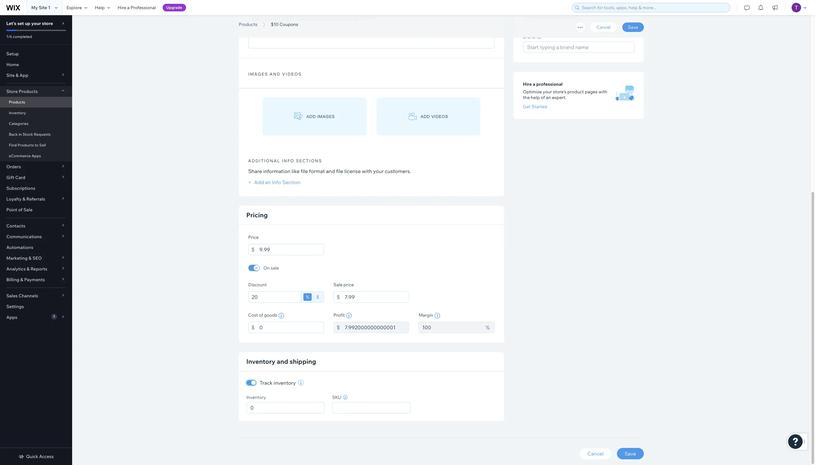Task type: describe. For each thing, give the bounding box(es) containing it.
your inside optimize your store's product pages with the help of an expert.
[[543, 89, 552, 95]]

quick
[[26, 454, 38, 460]]

set
[[17, 21, 24, 26]]

false text field
[[248, 12, 495, 48]]

info tooltip image for margin
[[435, 313, 440, 319]]

communications button
[[0, 231, 72, 242]]

in
[[19, 132, 22, 137]]

seo
[[33, 255, 42, 261]]

0 vertical spatial 1
[[48, 5, 50, 10]]

yourself
[[262, 16, 281, 22]]

sales channels
[[6, 293, 38, 299]]

store inside get yourself a $10 credit for this store for only $7.99!! 'text box'
[[328, 16, 340, 22]]

get started
[[523, 104, 547, 109]]

& for loyalty
[[23, 196, 25, 202]]

info tooltip image for profit
[[346, 313, 352, 319]]

add an info section link
[[248, 179, 300, 186]]

products left yourself
[[239, 22, 258, 27]]

sales channels button
[[0, 291, 72, 301]]

shipping
[[290, 358, 316, 366]]

images and videos
[[248, 72, 302, 77]]

1 horizontal spatial apps
[[32, 154, 41, 158]]

setup link
[[0, 48, 72, 59]]

on
[[264, 265, 270, 271]]

a inside 'text box'
[[282, 16, 285, 22]]

point of sale
[[6, 207, 33, 213]]

$10 coupons form
[[72, 0, 815, 465]]

to
[[35, 143, 38, 147]]

sale inside $10 coupons form
[[334, 282, 343, 288]]

1 vertical spatial with
[[362, 168, 372, 174]]

loyalty & referrals button
[[0, 194, 72, 204]]

store's
[[553, 89, 567, 95]]

price
[[344, 282, 354, 288]]

gift card
[[6, 175, 25, 180]]

1 vertical spatial an
[[265, 179, 271, 186]]

sale inside sidebar element
[[23, 207, 33, 213]]

margin
[[419, 312, 433, 318]]

images
[[248, 72, 268, 77]]

1 vertical spatial apps
[[6, 315, 17, 320]]

back
[[9, 132, 18, 137]]

of inside optimize your store's product pages with the help of an expert.
[[541, 95, 545, 100]]

license
[[345, 168, 361, 174]]

1 for from the left
[[311, 16, 317, 22]]

orders button
[[0, 161, 72, 172]]

marketing & seo button
[[0, 253, 72, 264]]

store
[[6, 89, 18, 94]]

0 vertical spatial %
[[306, 294, 309, 300]]

cost
[[248, 312, 258, 318]]

2 file from the left
[[336, 168, 343, 174]]

get yourself a $10 credit for this store for only $7.99!!
[[252, 16, 376, 22]]

stock
[[23, 132, 33, 137]]

Search for tools, apps, help & more... field
[[580, 3, 728, 12]]

billing
[[6, 277, 19, 283]]

hire for hire a professional
[[118, 5, 126, 10]]

quick access
[[26, 454, 54, 460]]

rate)
[[569, 14, 580, 21]]

products inside popup button
[[19, 89, 38, 94]]

0 number field
[[249, 403, 323, 413]]

help
[[95, 5, 105, 10]]

track
[[260, 380, 273, 386]]

ecommerce apps
[[9, 154, 41, 158]]

sell
[[39, 143, 46, 147]]

1 vertical spatial inventory
[[246, 358, 275, 366]]

setup
[[6, 51, 19, 57]]

professional
[[537, 81, 563, 87]]

and for videos
[[270, 72, 281, 77]]

info
[[282, 158, 295, 163]]

Start typing a brand name field
[[525, 42, 632, 53]]

& for site
[[16, 72, 19, 78]]

ecommerce apps link
[[0, 151, 72, 161]]

1 vertical spatial and
[[326, 168, 335, 174]]

of for cost of goods
[[259, 312, 263, 318]]

1 vertical spatial save button
[[617, 448, 644, 460]]

subscriptions link
[[0, 183, 72, 194]]

requests
[[34, 132, 51, 137]]

0 vertical spatial cancel button
[[591, 22, 617, 32]]

loyalty
[[6, 196, 22, 202]]

1 vertical spatial save
[[625, 451, 636, 457]]

my site 1
[[31, 5, 50, 10]]

videos icon image
[[409, 113, 417, 120]]

card
[[15, 175, 25, 180]]

your inside sidebar element
[[31, 21, 41, 26]]

sections
[[296, 158, 322, 163]]

sales
[[6, 293, 18, 299]]

marketing & seo
[[6, 255, 42, 261]]

marketing
[[6, 255, 28, 261]]

sku
[[332, 395, 341, 400]]

add an info section
[[253, 179, 300, 186]]

1 file from the left
[[301, 168, 308, 174]]

inventory and shipping
[[246, 358, 316, 366]]

point
[[6, 207, 17, 213]]

0 vertical spatial save
[[628, 24, 638, 30]]

referrals
[[26, 196, 45, 202]]

add for add images
[[307, 114, 316, 119]]

credit
[[296, 16, 309, 22]]

site & app button
[[0, 70, 72, 81]]

products link inside $10 coupons form
[[236, 21, 261, 28]]

1 vertical spatial cancel button
[[580, 448, 611, 460]]

info tooltip image for cost of goods
[[278, 313, 284, 319]]

orders
[[6, 164, 21, 170]]

let's set up your store
[[6, 21, 53, 26]]

find products to sell
[[9, 143, 46, 147]]

inventory inside sidebar element
[[9, 110, 26, 115]]

profit
[[334, 312, 345, 318]]

home link
[[0, 59, 72, 70]]

format
[[309, 168, 325, 174]]

access
[[39, 454, 54, 460]]

1 horizontal spatial site
[[39, 5, 47, 10]]

loyalty & referrals
[[6, 196, 45, 202]]

information
[[263, 168, 291, 174]]

sale
[[271, 265, 279, 271]]

explore
[[66, 5, 82, 10]]



Task type: locate. For each thing, give the bounding box(es) containing it.
0 horizontal spatial apps
[[6, 315, 17, 320]]

analytics
[[6, 266, 26, 272]]

videos
[[432, 114, 448, 119]]

videos
[[282, 72, 302, 77]]

a left "professional"
[[127, 5, 130, 10]]

1 info tooltip image from the left
[[278, 313, 284, 319]]

and left videos
[[270, 72, 281, 77]]

1 vertical spatial get
[[523, 104, 531, 109]]

1 horizontal spatial with
[[599, 89, 608, 95]]

$10
[[239, 14, 259, 28], [286, 16, 294, 22], [271, 22, 279, 27]]

1 horizontal spatial %
[[486, 324, 490, 331]]

1/6
[[6, 34, 12, 39]]

2 info tooltip image from the left
[[346, 313, 352, 319]]

1 horizontal spatial 1
[[53, 315, 55, 319]]

and for shipping
[[277, 358, 288, 366]]

$10 coupons
[[239, 14, 310, 28], [271, 22, 298, 27]]

your down the professional
[[543, 89, 552, 95]]

help button
[[91, 0, 114, 15]]

add videos
[[421, 114, 448, 119]]

hire a professional
[[523, 81, 563, 87]]

0 horizontal spatial hire
[[118, 5, 126, 10]]

images
[[317, 114, 335, 119]]

hire a professional link
[[114, 0, 160, 15]]

1 vertical spatial of
[[18, 207, 22, 213]]

reports
[[31, 266, 47, 272]]

info tooltip image right profit
[[346, 313, 352, 319]]

2 horizontal spatial info tooltip image
[[435, 313, 440, 319]]

2 for from the left
[[341, 16, 348, 22]]

and left shipping
[[277, 358, 288, 366]]

0 horizontal spatial sale
[[23, 207, 33, 213]]

with right pages
[[599, 89, 608, 95]]

None text field
[[260, 244, 324, 255], [248, 292, 301, 303], [260, 244, 324, 255], [248, 292, 301, 303]]

%
[[306, 294, 309, 300], [486, 324, 490, 331]]

& left "seo" on the bottom left of page
[[29, 255, 32, 261]]

0 horizontal spatial an
[[265, 179, 271, 186]]

0 vertical spatial apps
[[32, 154, 41, 158]]

your
[[31, 21, 41, 26], [543, 89, 552, 95], [373, 168, 384, 174]]

add
[[307, 114, 316, 119], [421, 114, 430, 119]]

sidebar element
[[0, 15, 72, 465]]

an left info
[[265, 179, 271, 186]]

info tooltip image right goods
[[278, 313, 284, 319]]

1 vertical spatial site
[[6, 72, 15, 78]]

back in stock requests
[[9, 132, 51, 137]]

2 horizontal spatial $10
[[286, 16, 294, 22]]

store inside sidebar element
[[42, 21, 53, 26]]

0 horizontal spatial $10
[[239, 14, 259, 28]]

0 horizontal spatial store
[[42, 21, 53, 26]]

1 vertical spatial your
[[543, 89, 552, 95]]

0 horizontal spatial info tooltip image
[[278, 313, 284, 319]]

professional
[[131, 5, 156, 10]]

site
[[39, 5, 47, 10], [6, 72, 15, 78]]

app
[[20, 72, 28, 78]]

of inside sidebar element
[[18, 207, 22, 213]]

1 vertical spatial 1
[[53, 315, 55, 319]]

get inside get yourself a $10 credit for this store for only $7.99!! 'text box'
[[252, 16, 261, 22]]

products up 'ecommerce apps'
[[18, 143, 34, 147]]

communications
[[6, 234, 42, 240]]

store
[[328, 16, 340, 22], [42, 21, 53, 26]]

products link left yourself
[[236, 21, 261, 28]]

analytics & reports
[[6, 266, 47, 272]]

and
[[270, 72, 281, 77], [326, 168, 335, 174], [277, 358, 288, 366]]

automations link
[[0, 242, 72, 253]]

of
[[541, 95, 545, 100], [18, 207, 22, 213], [259, 312, 263, 318]]

2 horizontal spatial your
[[543, 89, 552, 95]]

& for analytics
[[27, 266, 30, 272]]

1 horizontal spatial hire
[[523, 81, 532, 87]]

on sale
[[264, 265, 279, 271]]

contacts button
[[0, 221, 72, 231]]

sale down loyalty & referrals
[[23, 207, 33, 213]]

a for hire a professional
[[127, 5, 130, 10]]

0 horizontal spatial of
[[18, 207, 22, 213]]

file right like
[[301, 168, 308, 174]]

1 horizontal spatial for
[[341, 16, 348, 22]]

find
[[9, 143, 17, 147]]

hire right help button
[[118, 5, 126, 10]]

an
[[546, 95, 551, 100], [265, 179, 271, 186]]

started
[[532, 104, 547, 109]]

with
[[599, 89, 608, 95], [362, 168, 372, 174]]

gallery image
[[294, 113, 303, 120]]

add right the videos icon
[[421, 114, 430, 119]]

1 horizontal spatial an
[[546, 95, 551, 100]]

subscriptions
[[6, 185, 35, 191]]

get down the
[[523, 104, 531, 109]]

quick access button
[[18, 454, 54, 460]]

0 vertical spatial of
[[541, 95, 545, 100]]

0 horizontal spatial a
[[127, 5, 130, 10]]

add for add videos
[[421, 114, 430, 119]]

1 vertical spatial cancel
[[588, 451, 604, 457]]

payments
[[24, 277, 45, 283]]

1 horizontal spatial of
[[259, 312, 263, 318]]

0 vertical spatial site
[[39, 5, 47, 10]]

site & app
[[6, 72, 28, 78]]

& right billing
[[20, 277, 23, 283]]

2 vertical spatial a
[[533, 81, 536, 87]]

1 horizontal spatial file
[[336, 168, 343, 174]]

let's
[[6, 21, 16, 26]]

pricing
[[246, 211, 268, 219]]

1 horizontal spatial your
[[373, 168, 384, 174]]

inventory up track
[[246, 358, 275, 366]]

1 horizontal spatial $10
[[271, 22, 279, 27]]

site inside popup button
[[6, 72, 15, 78]]

2 vertical spatial of
[[259, 312, 263, 318]]

save
[[628, 24, 638, 30], [625, 451, 636, 457]]

an left expert.
[[546, 95, 551, 100]]

0 horizontal spatial products link
[[0, 97, 72, 108]]

products right store
[[19, 89, 38, 94]]

2 horizontal spatial of
[[541, 95, 545, 100]]

and right format
[[326, 168, 335, 174]]

site right my
[[39, 5, 47, 10]]

& inside dropdown button
[[23, 196, 25, 202]]

get started link
[[523, 104, 547, 109]]

1 inside sidebar element
[[53, 315, 55, 319]]

up
[[25, 21, 30, 26]]

0 vertical spatial inventory
[[9, 110, 26, 115]]

& left app
[[16, 72, 19, 78]]

share
[[248, 168, 262, 174]]

2 vertical spatial and
[[277, 358, 288, 366]]

0 horizontal spatial add
[[307, 114, 316, 119]]

0 vertical spatial sale
[[23, 207, 33, 213]]

info tooltip image
[[278, 313, 284, 319], [346, 313, 352, 319], [435, 313, 440, 319]]

gift card button
[[0, 172, 72, 183]]

of right point at the top of page
[[18, 207, 22, 213]]

(default
[[550, 14, 568, 21]]

$ text field
[[345, 292, 409, 303]]

settings link
[[0, 301, 72, 312]]

hire a professional
[[118, 5, 156, 10]]

products link down store products
[[0, 97, 72, 108]]

inventory down track
[[246, 395, 266, 400]]

1 right my
[[48, 5, 50, 10]]

0 horizontal spatial file
[[301, 168, 308, 174]]

brand
[[523, 34, 536, 40]]

1 vertical spatial %
[[486, 324, 490, 331]]

$10 inside 'text box'
[[286, 16, 294, 22]]

& for marketing
[[29, 255, 32, 261]]

& left reports
[[27, 266, 30, 272]]

1 horizontal spatial store
[[328, 16, 340, 22]]

0 vertical spatial cancel
[[597, 24, 611, 30]]

hire for hire a professional
[[523, 81, 532, 87]]

back in stock requests link
[[0, 129, 72, 140]]

1 horizontal spatial products link
[[236, 21, 261, 28]]

0 vertical spatial an
[[546, 95, 551, 100]]

products left "(default"
[[527, 14, 549, 21]]

discount
[[248, 282, 267, 288]]

optimize
[[523, 89, 542, 95]]

hire up optimize
[[523, 81, 532, 87]]

1 vertical spatial products link
[[0, 97, 72, 108]]

&
[[16, 72, 19, 78], [23, 196, 25, 202], [29, 255, 32, 261], [27, 266, 30, 272], [20, 277, 23, 283]]

product
[[568, 89, 584, 95]]

1 vertical spatial a
[[282, 16, 285, 22]]

contacts
[[6, 223, 25, 229]]

products down store
[[9, 100, 25, 104]]

1 vertical spatial sale
[[334, 282, 343, 288]]

0 vertical spatial hire
[[118, 5, 126, 10]]

with right license
[[362, 168, 372, 174]]

2 vertical spatial your
[[373, 168, 384, 174]]

& right loyalty
[[23, 196, 25, 202]]

& inside dropdown button
[[20, 277, 23, 283]]

get left yourself
[[252, 16, 261, 22]]

your left customers. at the top of page
[[373, 168, 384, 174]]

1 down settings link
[[53, 315, 55, 319]]

of right cost
[[259, 312, 263, 318]]

this
[[318, 16, 327, 22]]

sale left price
[[334, 282, 343, 288]]

store down my site 1
[[42, 21, 53, 26]]

1 horizontal spatial get
[[523, 104, 531, 109]]

hire inside 'hire a professional' link
[[118, 5, 126, 10]]

1/6 completed
[[6, 34, 32, 39]]

store right 'this'
[[328, 16, 340, 22]]

2 horizontal spatial a
[[533, 81, 536, 87]]

0 horizontal spatial with
[[362, 168, 372, 174]]

inventory up the categories
[[9, 110, 26, 115]]

goods
[[264, 312, 277, 318]]

of for point of sale
[[18, 207, 22, 213]]

0 vertical spatial with
[[599, 89, 608, 95]]

None text field
[[260, 322, 324, 333], [345, 322, 409, 333], [419, 322, 483, 333], [260, 322, 324, 333], [345, 322, 409, 333], [419, 322, 483, 333]]

apps
[[32, 154, 41, 158], [6, 315, 17, 320]]

0 vertical spatial your
[[31, 21, 41, 26]]

1 horizontal spatial a
[[282, 16, 285, 22]]

pages
[[585, 89, 598, 95]]

site down home
[[6, 72, 15, 78]]

gift
[[6, 175, 14, 180]]

info
[[272, 179, 281, 186]]

0 horizontal spatial for
[[311, 16, 317, 22]]

an inside optimize your store's product pages with the help of an expert.
[[546, 95, 551, 100]]

additional
[[248, 158, 280, 163]]

2 add from the left
[[421, 114, 430, 119]]

add right gallery icon
[[307, 114, 316, 119]]

0 vertical spatial get
[[252, 16, 261, 22]]

0 horizontal spatial %
[[306, 294, 309, 300]]

apps down 'settings'
[[6, 315, 17, 320]]

hire
[[118, 5, 126, 10], [523, 81, 532, 87]]

channels
[[19, 293, 38, 299]]

analytics & reports button
[[0, 264, 72, 274]]

share information like file format and file license with your customers.
[[248, 168, 411, 174]]

a for hire a professional
[[533, 81, 536, 87]]

home
[[6, 62, 19, 67]]

0 vertical spatial save button
[[622, 22, 644, 32]]

of right help
[[541, 95, 545, 100]]

inventory
[[9, 110, 26, 115], [246, 358, 275, 366], [246, 395, 266, 400]]

1 horizontal spatial sale
[[334, 282, 343, 288]]

for left only
[[341, 16, 348, 22]]

None field
[[335, 403, 408, 413]]

with inside optimize your store's product pages with the help of an expert.
[[599, 89, 608, 95]]

settings
[[6, 304, 24, 310]]

0 horizontal spatial your
[[31, 21, 41, 26]]

info tooltip image right margin on the right
[[435, 313, 440, 319]]

section
[[282, 179, 300, 186]]

expert.
[[552, 95, 567, 100]]

0 vertical spatial products link
[[236, 21, 261, 28]]

a up optimize
[[533, 81, 536, 87]]

optimize your store's product pages with the help of an expert.
[[523, 89, 608, 100]]

file left license
[[336, 168, 343, 174]]

0 horizontal spatial site
[[6, 72, 15, 78]]

1 horizontal spatial info tooltip image
[[346, 313, 352, 319]]

1 vertical spatial hire
[[523, 81, 532, 87]]

1 horizontal spatial add
[[421, 114, 430, 119]]

my
[[31, 5, 38, 10]]

help
[[531, 95, 540, 100]]

sale price
[[334, 282, 354, 288]]

0 horizontal spatial 1
[[48, 5, 50, 10]]

billing & payments button
[[0, 274, 72, 285]]

& for billing
[[20, 277, 23, 283]]

hire inside $10 coupons form
[[523, 81, 532, 87]]

a right yourself
[[282, 16, 285, 22]]

0 vertical spatial and
[[270, 72, 281, 77]]

products (default rate)
[[527, 14, 580, 21]]

get for get started
[[523, 104, 531, 109]]

get for get yourself a $10 credit for this store for only $7.99!!
[[252, 16, 261, 22]]

apps down find products to sell link
[[32, 154, 41, 158]]

cancel
[[597, 24, 611, 30], [588, 451, 604, 457]]

0 horizontal spatial get
[[252, 16, 261, 22]]

1 add from the left
[[307, 114, 316, 119]]

store products button
[[0, 86, 72, 97]]

for left 'this'
[[311, 16, 317, 22]]

your right up
[[31, 21, 41, 26]]

2 vertical spatial inventory
[[246, 395, 266, 400]]

0 vertical spatial a
[[127, 5, 130, 10]]

3 info tooltip image from the left
[[435, 313, 440, 319]]



Task type: vqa. For each thing, say whether or not it's contained in the screenshot.
"format" at the top
yes



